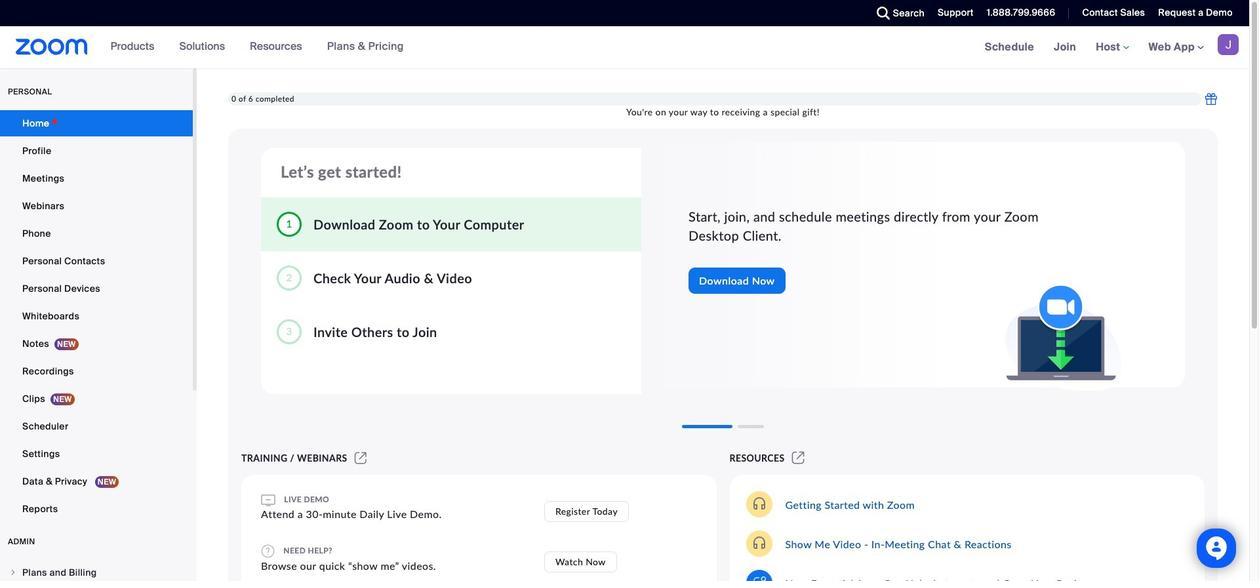 Task type: locate. For each thing, give the bounding box(es) containing it.
banner
[[0, 26, 1249, 69]]

profile picture image
[[1218, 34, 1239, 55]]

meetings navigation
[[975, 26, 1249, 69]]

menu item
[[0, 560, 193, 581]]

zoom logo image
[[16, 39, 88, 55]]

personal menu menu
[[0, 110, 193, 523]]



Task type: vqa. For each thing, say whether or not it's contained in the screenshot.
Increase Indent icon
no



Task type: describe. For each thing, give the bounding box(es) containing it.
window new image
[[353, 453, 369, 464]]

product information navigation
[[101, 26, 414, 68]]

right image
[[9, 569, 17, 576]]

window new image
[[790, 453, 807, 464]]



